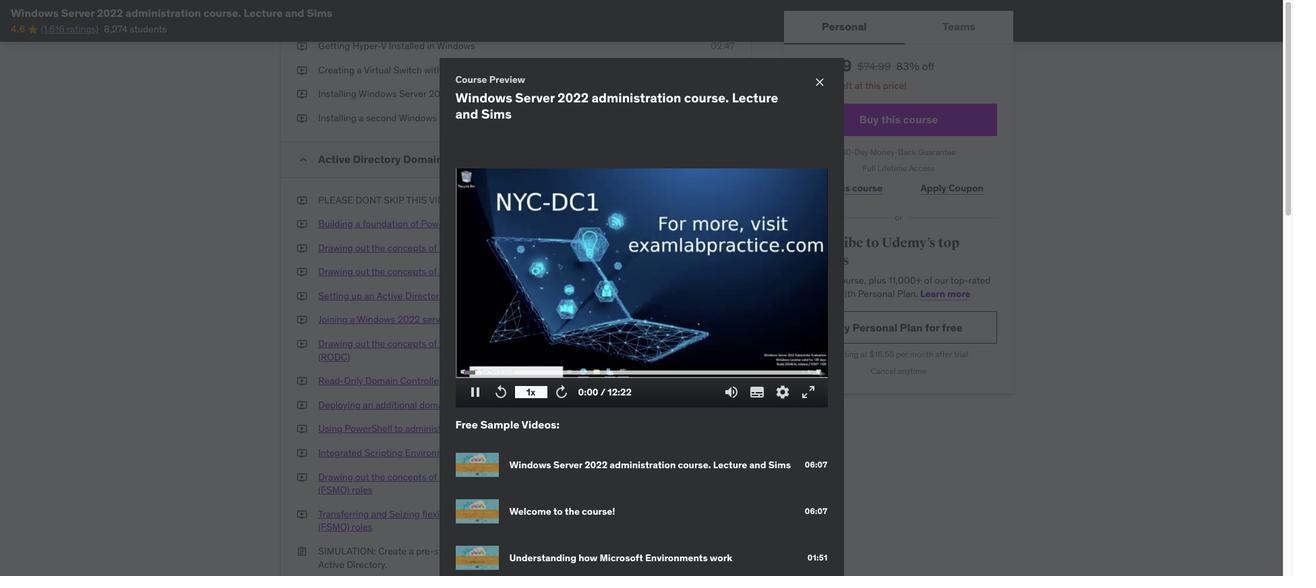 Task type: locate. For each thing, give the bounding box(es) containing it.
preview for 13:01
[[659, 242, 692, 254]]

at inside "$12.99 $74.99 83% off 1 day left at this price!"
[[855, 80, 863, 92]]

buy this course button
[[800, 104, 997, 136]]

0 vertical spatial windows server 2022 administration course. lecture and sims
[[11, 6, 333, 20]]

server up forests
[[498, 218, 526, 230]]

2 installing from the top
[[318, 112, 356, 124]]

of down environment
[[429, 471, 437, 483]]

concepts inside the 'drawing out the concepts of read-only domain controller (rodc)'
[[387, 338, 426, 350]]

in right object at the left bottom of the page
[[566, 545, 573, 558]]

drawing for drawing out the concepts of domain, trees and forests
[[318, 242, 353, 254]]

controller
[[453, 399, 493, 411]]

and inside transferring and seizing flexible single master operations (fsmo) roles
[[371, 508, 387, 520]]

1 vertical spatial an
[[363, 399, 373, 411]]

0 vertical spatial administration
[[125, 6, 201, 20]]

3 xsmall image from the top
[[297, 194, 307, 207]]

roles inside drawing out the concepts of flexible single master operations (fsmo) roles
[[352, 484, 372, 496]]

installing for installing windows server 2022 as a virtual machine
[[318, 88, 356, 100]]

this
[[865, 80, 881, 92], [881, 113, 901, 126], [833, 182, 850, 194], [818, 275, 833, 287]]

2022 up deployment
[[558, 90, 589, 106]]

a left pre-
[[409, 545, 414, 558]]

building a foundation of powershell within server 2022 button
[[318, 218, 551, 231]]

0 vertical spatial within
[[424, 64, 450, 76]]

installing windows server 2022 as a virtual machine
[[318, 88, 538, 100]]

2 vertical spatial virtual
[[513, 112, 540, 124]]

the inside drawing out the concepts of domain, trees and forests button
[[371, 242, 385, 254]]

to left 'udemy's'
[[866, 235, 879, 251]]

1 installing from the top
[[318, 88, 356, 100]]

out inside the 'drawing out the concepts of read-only domain controller (rodc)'
[[355, 338, 369, 350]]

starting
[[829, 350, 858, 360]]

2 vertical spatial personal
[[852, 321, 897, 334]]

0 vertical spatial master
[[499, 471, 528, 483]]

this down $74.99
[[865, 80, 881, 92]]

trees
[[476, 242, 499, 254]]

0 vertical spatial an
[[364, 290, 375, 302]]

the inside drawing out the concepts of flexible single master operations (fsmo) roles
[[371, 471, 385, 483]]

after
[[935, 350, 952, 360]]

at left $16.58
[[860, 350, 868, 360]]

windows inside button
[[357, 314, 395, 326]]

machine up deployment
[[542, 112, 578, 124]]

1 vertical spatial single
[[455, 508, 480, 520]]

domain up the "server"
[[446, 290, 479, 302]]

(fsmo) inside transferring and seizing flexible single master operations (fsmo) roles
[[318, 521, 350, 534]]

2 concepts from the top
[[387, 266, 426, 278]]

single down '(ise)'
[[471, 471, 497, 483]]

1 vertical spatial machine
[[542, 112, 578, 124]]

2022 up course!
[[585, 459, 608, 471]]

1 (fsmo) from the top
[[318, 484, 350, 496]]

6 xsmall image from the top
[[297, 266, 307, 279]]

0 vertical spatial installing
[[318, 88, 356, 100]]

controller inside the 'drawing out the concepts of read-only domain controller (rodc)'
[[521, 338, 563, 350]]

progress bar slider
[[463, 365, 819, 381]]

course,
[[836, 275, 866, 287]]

7 xsmall image from the top
[[297, 290, 307, 303]]

windows down course
[[455, 90, 512, 106]]

1 vertical spatial at
[[860, 350, 868, 360]]

30-day money-back guarantee full lifetime access
[[841, 147, 956, 174]]

within up installing windows server 2022 as a virtual machine
[[424, 64, 450, 76]]

06:07
[[805, 460, 828, 470], [805, 506, 828, 516]]

out for drawing out the concepts of read-only domain controller (rodc)
[[355, 338, 369, 350]]

of left our
[[924, 275, 932, 287]]

01:51
[[807, 553, 828, 563]]

only up deploying
[[344, 375, 363, 387]]

0 horizontal spatial powershell
[[345, 423, 392, 435]]

1
[[814, 80, 818, 92], [692, 545, 696, 558]]

2 xsmall image from the top
[[297, 64, 307, 77]]

directory.
[[347, 559, 387, 571]]

deploying an additional domain controller to a domain
[[318, 399, 545, 411]]

windows up second
[[359, 88, 397, 100]]

to inside 'windows server 2022 administration course. lecture and sims' dialog
[[553, 506, 563, 518]]

personal inside get this course, plus 11,000+ of our top-rated courses, with personal plan.
[[858, 288, 895, 300]]

course. inside course preview windows server 2022 administration course. lecture and sims
[[684, 90, 729, 106]]

3 concepts from the top
[[387, 338, 426, 350]]

an left additional
[[363, 399, 373, 411]]

0 horizontal spatial only
[[344, 375, 363, 387]]

1 vertical spatial as
[[494, 112, 503, 124]]

of inside the 'drawing out the concepts of read-only domain controller (rodc)'
[[429, 338, 437, 350]]

domain down "read-only domain controllers (rodcs) deployment" button
[[419, 399, 451, 411]]

1 horizontal spatial in
[[566, 545, 573, 558]]

domain for server
[[469, 314, 500, 326]]

personal inside try personal plan for free "link"
[[852, 321, 897, 334]]

(fsmo) down transferring
[[318, 521, 350, 534]]

1 vertical spatial hyper-
[[452, 64, 480, 76]]

in right installed
[[427, 40, 435, 52]]

2 vertical spatial directory
[[405, 290, 444, 302]]

this inside button
[[881, 113, 901, 126]]

students
[[130, 23, 167, 35]]

the inside drawing out the concepts of active directory partitions button
[[371, 266, 385, 278]]

windows server 2022 administration course. lecture and sims dialog
[[439, 58, 844, 576]]

using
[[318, 423, 342, 435]]

course.
[[203, 6, 241, 20], [684, 90, 729, 106], [678, 459, 711, 471]]

preview for 12:22
[[657, 375, 691, 387]]

drawing down integrated
[[318, 471, 353, 483]]

0 vertical spatial operations
[[530, 471, 575, 483]]

1 vertical spatial 06:07
[[805, 506, 828, 516]]

0 vertical spatial read-
[[439, 338, 465, 350]]

staged
[[434, 545, 463, 558]]

2022 inside course preview windows server 2022 administration course. lecture and sims
[[558, 90, 589, 106]]

1 vertical spatial only
[[344, 375, 363, 387]]

try
[[835, 321, 850, 334]]

at inside starting at $16.58 per month after trial cancel anytime
[[860, 350, 868, 360]]

roles up transferring
[[352, 484, 372, 496]]

drawing up (rodc)
[[318, 338, 353, 350]]

plan
[[900, 321, 923, 334]]

$12.99
[[800, 55, 852, 76]]

06:07 for welcome to the course!
[[805, 506, 828, 516]]

1 vertical spatial lecture
[[732, 90, 778, 106]]

transferring
[[318, 508, 369, 520]]

object
[[537, 545, 563, 558]]

tab list
[[784, 11, 1013, 44]]

0 vertical spatial 1
[[814, 80, 818, 92]]

1 horizontal spatial directory
[[405, 290, 444, 302]]

1 horizontal spatial as
[[494, 112, 503, 124]]

administration up course!
[[610, 459, 676, 471]]

powershell down video
[[421, 218, 468, 230]]

1 horizontal spatial virtual
[[473, 88, 500, 100]]

drawing out the concepts of active directory partitions button
[[318, 266, 549, 279]]

flexible down drawing out the concepts of flexible single master operations (fsmo) roles
[[422, 508, 452, 520]]

please dont skip this video
[[318, 194, 457, 206]]

drawing down building
[[318, 242, 353, 254]]

0 horizontal spatial v
[[381, 40, 387, 52]]

out inside drawing out the concepts of flexible single master operations (fsmo) roles
[[355, 471, 369, 483]]

drawing out the concepts of read-only domain controller (rodc)
[[318, 338, 563, 363]]

1 06:07 from the top
[[805, 460, 828, 470]]

1 horizontal spatial read-
[[439, 338, 465, 350]]

as up (adds)
[[494, 112, 503, 124]]

master up welcome
[[499, 471, 528, 483]]

windows up getting hyper-v installed in windows
[[375, 16, 414, 28]]

out up up
[[355, 266, 369, 278]]

xsmall image
[[297, 16, 307, 29], [297, 64, 307, 77], [297, 112, 307, 125], [297, 218, 307, 231], [297, 242, 307, 255], [297, 266, 307, 279], [297, 290, 307, 303], [297, 338, 307, 351], [297, 399, 307, 412], [297, 447, 307, 460], [297, 508, 307, 521], [297, 545, 307, 559]]

within
[[424, 64, 450, 76], [471, 218, 496, 230]]

2022 up forests
[[528, 218, 551, 230]]

1 vertical spatial administration
[[592, 90, 681, 106]]

0 vertical spatial powershell
[[421, 218, 468, 230]]

0 horizontal spatial as
[[454, 88, 463, 100]]

windows
[[11, 6, 59, 20], [375, 16, 414, 28], [437, 40, 475, 52], [359, 88, 397, 100], [455, 90, 512, 106], [399, 112, 437, 124], [357, 314, 395, 326], [509, 459, 551, 471]]

to right welcome
[[553, 506, 563, 518]]

1 06:38 from the top
[[709, 88, 735, 100]]

iso
[[471, 16, 486, 28]]

1 vertical spatial roles
[[352, 521, 372, 534]]

server inside 'building a foundation of powershell within server 2022' button
[[498, 218, 526, 230]]

1 out from the top
[[355, 242, 369, 254]]

2 horizontal spatial sims
[[768, 459, 791, 471]]

to up sample on the bottom left
[[495, 399, 504, 411]]

concepts down integrated scripting environment (ise) button
[[387, 471, 426, 483]]

2022 up 8,274
[[97, 6, 123, 20]]

drawing out the concepts of flexible single master operations (fsmo) roles
[[318, 471, 575, 496]]

(1,616 ratings)
[[41, 23, 98, 35]]

drawing inside the 'drawing out the concepts of read-only domain controller (rodc)'
[[318, 338, 353, 350]]

2 06:07 from the top
[[805, 506, 828, 516]]

course for buy this course
[[903, 113, 938, 126]]

0 horizontal spatial machine
[[502, 88, 538, 100]]

within inside button
[[471, 218, 496, 230]]

out for drawing out the concepts of active directory partitions
[[355, 266, 369, 278]]

hyper- down the downloading at the top of the page
[[352, 40, 381, 52]]

0 horizontal spatial hyper-
[[352, 40, 381, 52]]

1 vertical spatial windows server 2022 administration course. lecture and sims
[[509, 459, 791, 471]]

to inside joining a windows 2022 server to a domain button
[[450, 314, 459, 326]]

get
[[800, 275, 816, 287]]

single down drawing out the concepts of flexible single master operations (fsmo) roles button
[[455, 508, 480, 520]]

0 vertical spatial directory
[[353, 152, 401, 166]]

0:00 / 12:22
[[578, 386, 632, 398]]

machine up (adds)
[[502, 88, 538, 100]]

4 out from the top
[[355, 471, 369, 483]]

1 vertical spatial master
[[482, 508, 511, 520]]

2 out from the top
[[355, 266, 369, 278]]

0 horizontal spatial virtual
[[364, 64, 391, 76]]

0 vertical spatial course
[[903, 113, 938, 126]]

drawing out the concepts of flexible single master operations (fsmo) roles button
[[318, 471, 588, 497]]

controller inside "button"
[[481, 290, 523, 302]]

$12.99 $74.99 83% off 1 day left at this price!
[[800, 55, 935, 92]]

2 horizontal spatial directory
[[467, 266, 506, 278]]

off
[[922, 59, 935, 73]]

10min
[[709, 153, 735, 165]]

the
[[371, 242, 385, 254], [371, 266, 385, 278], [371, 338, 385, 350], [371, 471, 385, 483], [565, 506, 580, 518]]

6 xsmall image from the top
[[297, 423, 307, 436]]

personal down plus
[[858, 288, 895, 300]]

directory down drawing out the concepts of active directory partitions button
[[405, 290, 444, 302]]

top-
[[950, 275, 968, 287]]

3 drawing from the top
[[318, 338, 353, 350]]

of down 'building a foundation of powershell within server 2022' button
[[429, 242, 437, 254]]

domain down the 1x
[[513, 399, 545, 411]]

2 xsmall image from the top
[[297, 88, 307, 101]]

installing left second
[[318, 112, 356, 124]]

0 vertical spatial v
[[381, 40, 387, 52]]

windows down up
[[357, 314, 395, 326]]

1 vertical spatial 06:38
[[709, 447, 735, 459]]

1 vertical spatial operations
[[513, 508, 558, 520]]

0 horizontal spatial in
[[427, 40, 435, 52]]

2 horizontal spatial domain
[[513, 399, 545, 411]]

0 vertical spatial 06:38
[[709, 88, 735, 100]]

1 horizontal spatial sims
[[481, 106, 512, 122]]

1 vertical spatial course
[[852, 182, 883, 194]]

server inside course preview windows server 2022 administration course. lecture and sims
[[515, 90, 555, 106]]

environments
[[645, 552, 708, 564]]

course
[[455, 73, 487, 85]]

windows server 2022 administration course. lecture and sims inside dialog
[[509, 459, 791, 471]]

0 vertical spatial 06:07
[[805, 460, 828, 470]]

tab list containing personal
[[784, 11, 1013, 44]]

0 horizontal spatial 12:22
[[608, 386, 632, 398]]

0 vertical spatial course.
[[203, 6, 241, 20]]

directory down trees
[[467, 266, 506, 278]]

1 vertical spatial (fsmo)
[[318, 521, 350, 534]]

understanding how microsoft environments work
[[509, 552, 732, 564]]

the inside the 'drawing out the concepts of read-only domain controller (rodc)'
[[371, 338, 385, 350]]

to inside deploying an additional domain controller to a domain button
[[495, 399, 504, 411]]

personal up $12.99
[[822, 20, 867, 33]]

03:47
[[711, 399, 735, 411]]

out for drawing out the concepts of domain, trees and forests
[[355, 242, 369, 254]]

out for drawing out the concepts of flexible single master operations (fsmo) roles
[[355, 471, 369, 483]]

1 vertical spatial read-
[[318, 375, 344, 387]]

1 horizontal spatial within
[[471, 218, 496, 230]]

0 vertical spatial roles
[[352, 484, 372, 496]]

forward 5 seconds image
[[553, 384, 569, 400]]

lifetime
[[877, 163, 907, 174]]

1 horizontal spatial powershell
[[421, 218, 468, 230]]

1 horizontal spatial hyper-
[[452, 64, 480, 76]]

of down this
[[410, 218, 419, 230]]

0 vertical spatial (fsmo)
[[318, 484, 350, 496]]

this up courses,
[[818, 275, 833, 287]]

1 drawing from the top
[[318, 242, 353, 254]]

domain up drawing out the concepts of read-only domain controller (rodc) button
[[469, 314, 500, 326]]

powershell inside 'button'
[[345, 423, 392, 435]]

course up back
[[903, 113, 938, 126]]

1 left day on the top of page
[[814, 80, 818, 92]]

1 vertical spatial directory
[[467, 266, 506, 278]]

course preview windows server 2022 administration course. lecture and sims
[[455, 73, 778, 122]]

the for domain,
[[371, 242, 385, 254]]

learn more
[[920, 288, 971, 300]]

second
[[366, 112, 397, 124]]

0 vertical spatial personal
[[822, 20, 867, 33]]

this inside get this course, plus 11,000+ of our top-rated courses, with personal plan.
[[818, 275, 833, 287]]

preview for 08:14
[[657, 338, 690, 350]]

1 vertical spatial in
[[566, 545, 573, 558]]

partitions
[[508, 266, 549, 278]]

getting
[[318, 40, 350, 52]]

fullscreen image
[[800, 384, 816, 400]]

domain inside "button"
[[446, 290, 479, 302]]

a up (adds)
[[506, 112, 511, 124]]

within up trees
[[471, 218, 496, 230]]

1 horizontal spatial domain
[[469, 314, 500, 326]]

1 vertical spatial controller
[[521, 338, 563, 350]]

xsmall image
[[297, 40, 307, 53], [297, 88, 307, 101], [297, 194, 307, 207], [297, 314, 307, 327], [297, 375, 307, 388], [297, 423, 307, 436], [297, 471, 307, 484]]

switch
[[393, 64, 422, 76]]

12:22 up 03:47 at the right bottom
[[712, 375, 735, 387]]

active right the small icon at the top
[[318, 152, 350, 166]]

windows down installing windows server 2022 as a virtual machine
[[399, 112, 437, 124]]

01:42
[[712, 194, 735, 206]]

1 vertical spatial course.
[[684, 90, 729, 106]]

forests
[[519, 242, 550, 254]]

flexible inside drawing out the concepts of flexible single master operations (fsmo) roles
[[439, 471, 469, 483]]

virtual down course
[[473, 88, 500, 100]]

2 vertical spatial sims
[[768, 459, 791, 471]]

only up "(rodcs)"
[[465, 338, 484, 350]]

operations inside drawing out the concepts of flexible single master operations (fsmo) roles
[[530, 471, 575, 483]]

server
[[422, 314, 448, 326]]

0 vertical spatial only
[[465, 338, 484, 350]]

this right buy
[[881, 113, 901, 126]]

concepts inside drawing out the concepts of flexible single master operations (fsmo) roles
[[387, 471, 426, 483]]

drawing up setting
[[318, 266, 353, 278]]

sims inside course preview windows server 2022 administration course. lecture and sims
[[481, 106, 512, 122]]

the for active
[[371, 266, 385, 278]]

2 (fsmo) from the top
[[318, 521, 350, 534]]

powershell up scripting
[[345, 423, 392, 435]]

administration up 13
[[592, 90, 681, 106]]

0 vertical spatial sims
[[307, 6, 333, 20]]

domain
[[469, 314, 500, 326], [419, 399, 451, 411], [513, 399, 545, 411]]

per
[[896, 350, 908, 360]]

v down iso
[[480, 64, 486, 76]]

ratings)
[[67, 23, 98, 35]]

2 06:38 from the top
[[709, 447, 735, 459]]

1 vertical spatial virtual
[[473, 88, 500, 100]]

course
[[903, 113, 938, 126], [852, 182, 883, 194]]

active down domain,
[[439, 266, 465, 278]]

2 drawing from the top
[[318, 266, 353, 278]]

2 vertical spatial course.
[[678, 459, 711, 471]]

free sample videos:
[[455, 418, 560, 432]]

3 out from the top
[[355, 338, 369, 350]]

using powershell to administer servers remotely button
[[318, 423, 522, 436]]

operations up 'welcome to the course!'
[[530, 471, 575, 483]]

1 horizontal spatial 1
[[814, 80, 818, 92]]

joining a windows 2022 server to a domain button
[[318, 314, 500, 327]]

0 vertical spatial flexible
[[439, 471, 469, 483]]

1 horizontal spatial windows server 2022 administration course. lecture and sims
[[509, 459, 791, 471]]

installing
[[318, 88, 356, 100], [318, 112, 356, 124]]

administration up the 'students'
[[125, 6, 201, 20]]

master up computer
[[482, 508, 511, 520]]

machine
[[502, 88, 538, 100], [542, 112, 578, 124]]

course down full
[[852, 182, 883, 194]]

05:54
[[710, 314, 735, 326]]

and inside button
[[501, 242, 517, 254]]

windows server 2022 administration course. lecture and sims
[[11, 6, 333, 20], [509, 459, 791, 471]]

0 vertical spatial controller
[[481, 290, 523, 302]]

to right the "server"
[[450, 314, 459, 326]]

0 horizontal spatial course
[[852, 182, 883, 194]]

controller down the partitions
[[481, 290, 523, 302]]

installing down "creating"
[[318, 88, 356, 100]]

out
[[355, 242, 369, 254], [355, 266, 369, 278], [355, 338, 369, 350], [355, 471, 369, 483]]

1 vertical spatial 1
[[692, 545, 696, 558]]

domain inside the 'drawing out the concepts of read-only domain controller (rodc)'
[[486, 338, 519, 350]]

microsoft
[[600, 552, 643, 564]]

at right left
[[855, 80, 863, 92]]

virtual
[[364, 64, 391, 76], [473, 88, 500, 100], [513, 112, 540, 124]]

hyper- up installing windows server 2022 as a virtual machine
[[452, 64, 480, 76]]

roles down transferring
[[352, 521, 372, 534]]

to inside subscribe to udemy's top courses
[[866, 235, 879, 251]]

concepts down joining a windows 2022 server to a domain button
[[387, 338, 426, 350]]

(fsmo) inside drawing out the concepts of flexible single master operations (fsmo) roles
[[318, 484, 350, 496]]

out down scripting
[[355, 471, 369, 483]]

active inside simulation: create a pre-staged rodc computer object in active directory.
[[318, 559, 344, 571]]

server up deployment
[[515, 90, 555, 106]]

subscribe to udemy's top courses
[[800, 235, 959, 269]]

of down drawing out the concepts of domain, trees and forests button on the left
[[429, 266, 437, 278]]

an
[[364, 290, 375, 302], [363, 399, 373, 411]]

1 vertical spatial powershell
[[345, 423, 392, 435]]

drawing inside drawing out the concepts of flexible single master operations (fsmo) roles
[[318, 471, 353, 483]]

administer
[[405, 423, 450, 435]]

a up free sample videos:
[[506, 399, 511, 411]]

preview for 16:18
[[659, 290, 692, 302]]

integrated scripting environment (ise) button
[[318, 447, 481, 460]]

single inside transferring and seizing flexible single master operations (fsmo) roles
[[455, 508, 480, 520]]

1 vertical spatial installing
[[318, 112, 356, 124]]

06:38 down 03:47 at the right bottom
[[709, 447, 735, 459]]

06:38 down 02:47
[[709, 88, 735, 100]]

1 left question
[[692, 545, 696, 558]]

1 vertical spatial within
[[471, 218, 496, 230]]

course inside button
[[903, 113, 938, 126]]

0 vertical spatial single
[[471, 471, 497, 483]]

1 concepts from the top
[[387, 242, 426, 254]]

of inside drawing out the concepts of flexible single master operations (fsmo) roles
[[429, 471, 437, 483]]

1 roles from the top
[[352, 484, 372, 496]]

1 vertical spatial v
[[480, 64, 486, 76]]

13:01
[[714, 242, 735, 254]]

4 drawing from the top
[[318, 471, 353, 483]]

master inside drawing out the concepts of flexible single master operations (fsmo) roles
[[499, 471, 528, 483]]

(fsmo)
[[318, 484, 350, 496], [318, 521, 350, 534]]

of down the "server"
[[429, 338, 437, 350]]

plus
[[869, 275, 886, 287]]

drawing out the concepts of active directory partitions
[[318, 266, 549, 278]]

4 concepts from the top
[[387, 471, 426, 483]]

concepts down the foundation
[[387, 242, 426, 254]]

an inside button
[[363, 399, 373, 411]]

1 vertical spatial sims
[[481, 106, 512, 122]]

transferring and seizing flexible single master operations (fsmo) roles button
[[318, 508, 588, 535]]

master
[[499, 471, 528, 483], [482, 508, 511, 520]]

personal up $16.58
[[852, 321, 897, 334]]

2 roles from the top
[[352, 521, 372, 534]]

back
[[898, 147, 916, 157]]

administration inside course preview windows server 2022 administration course. lecture and sims
[[592, 90, 681, 106]]

simulation:
[[318, 545, 376, 558]]

get this course, plus 11,000+ of our top-rated courses, with personal plan.
[[800, 275, 991, 300]]

1 horizontal spatial course
[[903, 113, 938, 126]]

personal
[[822, 20, 867, 33], [858, 288, 895, 300], [852, 321, 897, 334]]

this right gift on the right of the page
[[833, 182, 850, 194]]

a right "joining"
[[350, 314, 355, 326]]



Task type: vqa. For each thing, say whether or not it's contained in the screenshot.
top flexible
yes



Task type: describe. For each thing, give the bounding box(es) containing it.
server up 'welcome to the course!'
[[553, 459, 583, 471]]

of for drawing out the concepts of read-only domain controller (rodc)
[[429, 338, 437, 350]]

setting up an active directory domain controller button
[[318, 290, 523, 303]]

small image
[[297, 153, 310, 166]]

drawing out the concepts of domain, trees and forests button
[[318, 242, 550, 255]]

try personal plan for free link
[[800, 312, 997, 344]]

teams button
[[905, 11, 1013, 43]]

$74.99
[[857, 59, 891, 73]]

this for get this course, plus 11,000+ of our top-rated courses, with personal plan.
[[818, 275, 833, 287]]

read-only domain controllers (rodcs) deployment button
[[318, 375, 537, 388]]

mute image
[[723, 384, 739, 400]]

13
[[640, 153, 649, 165]]

concepts for read-
[[387, 338, 426, 350]]

welcome to the course!
[[509, 506, 615, 518]]

server down switch
[[399, 88, 426, 100]]

environment
[[405, 447, 459, 459]]

a left second
[[359, 112, 364, 124]]

computer
[[494, 545, 534, 558]]

anytime
[[898, 366, 926, 376]]

4 xsmall image from the top
[[297, 314, 307, 327]]

or
[[895, 212, 902, 223]]

2022 down course
[[469, 112, 492, 124]]

and inside course preview windows server 2022 administration course. lecture and sims
[[455, 106, 478, 122]]

06:07 for windows server 2022 administration course. lecture and sims
[[805, 460, 828, 470]]

7 xsmall image from the top
[[297, 471, 307, 484]]

server up the ratings) on the left of page
[[61, 6, 94, 20]]

flexible inside transferring and seizing flexible single master operations (fsmo) roles
[[422, 508, 452, 520]]

preview for 05:54
[[655, 314, 688, 326]]

8 xsmall image from the top
[[297, 338, 307, 351]]

0 horizontal spatial directory
[[353, 152, 401, 166]]

dont
[[356, 194, 381, 206]]

(rodc)
[[318, 351, 350, 363]]

creating a virtual switch within hyper-v
[[318, 64, 486, 76]]

3 xsmall image from the top
[[297, 112, 307, 125]]

read-only domain controllers (rodcs) deployment
[[318, 375, 537, 387]]

2022 left iso
[[446, 16, 468, 28]]

gift this course link
[[800, 175, 896, 202]]

only inside the 'drawing out the concepts of read-only domain controller (rodc)'
[[465, 338, 484, 350]]

master inside transferring and seizing flexible single master operations (fsmo) roles
[[482, 508, 511, 520]]

drawing for drawing out the concepts of active directory partitions
[[318, 266, 353, 278]]

gift
[[814, 182, 831, 194]]

concepts for flexible
[[387, 471, 426, 483]]

preview for 06:38
[[655, 447, 688, 459]]

buy
[[859, 113, 879, 126]]

understanding
[[509, 552, 576, 564]]

joining
[[318, 314, 348, 326]]

of for drawing out the concepts of active directory partitions
[[429, 266, 437, 278]]

1 inside "$12.99 $74.99 83% off 1 day left at this price!"
[[814, 80, 818, 92]]

personal button
[[784, 11, 905, 43]]

installing for installing a second windows server 2022 as a virtual machine
[[318, 112, 356, 124]]

active inside "button"
[[377, 290, 403, 302]]

20:20
[[709, 218, 735, 230]]

access
[[909, 163, 935, 174]]

learn more link
[[920, 288, 971, 300]]

active inside button
[[439, 266, 465, 278]]

2022 down setting up an active directory domain controller "button"
[[398, 314, 420, 326]]

active directory domain service (adds) deployment
[[318, 152, 589, 166]]

courses
[[800, 252, 849, 269]]

2hr
[[693, 153, 707, 165]]

transferring and seizing flexible single master operations (fsmo) roles
[[318, 508, 558, 534]]

left
[[838, 80, 852, 92]]

question
[[698, 545, 735, 558]]

5 xsmall image from the top
[[297, 375, 307, 388]]

operations inside transferring and seizing flexible single master operations (fsmo) roles
[[513, 508, 558, 520]]

learn
[[920, 288, 945, 300]]

an inside "button"
[[364, 290, 375, 302]]

windows inside course preview windows server 2022 administration course. lecture and sims
[[455, 90, 512, 106]]

server down installing windows server 2022 as a virtual machine
[[439, 112, 467, 124]]

/
[[600, 386, 606, 398]]

setting up an active directory domain controller
[[318, 290, 523, 302]]

5 xsmall image from the top
[[297, 242, 307, 255]]

domain left service
[[403, 152, 443, 166]]

concepts for domain,
[[387, 242, 426, 254]]

(ise)
[[461, 447, 481, 459]]

personal inside button
[[822, 20, 867, 33]]

udemy's
[[882, 235, 936, 251]]

gift this course
[[814, 182, 883, 194]]

integrated
[[318, 447, 362, 459]]

directory inside "button"
[[405, 290, 444, 302]]

directory inside button
[[467, 266, 506, 278]]

lecture inside course preview windows server 2022 administration course. lecture and sims
[[732, 90, 778, 106]]

work
[[710, 552, 732, 564]]

with
[[838, 288, 856, 300]]

servers
[[452, 423, 483, 435]]

starting at $16.58 per month after trial cancel anytime
[[829, 350, 968, 376]]

drawing for drawing out the concepts of read-only domain controller (rodc)
[[318, 338, 353, 350]]

month
[[910, 350, 933, 360]]

1 horizontal spatial 12:22
[[712, 375, 735, 387]]

the for read-
[[371, 338, 385, 350]]

this for gift this course
[[833, 182, 850, 194]]

of inside get this course, plus 11,000+ of our top-rated courses, with personal plan.
[[924, 275, 932, 287]]

preview for 03:47
[[656, 399, 689, 411]]

foundation
[[363, 218, 408, 230]]

2 vertical spatial lecture
[[713, 459, 747, 471]]

of for drawing out the concepts of flexible single master operations (fsmo) roles
[[429, 471, 437, 483]]

this
[[406, 194, 427, 206]]

teams
[[942, 20, 975, 33]]

roles inside transferring and seizing flexible single master operations (fsmo) roles
[[352, 521, 372, 534]]

downloading windows server 2022 iso
[[318, 16, 486, 28]]

how
[[579, 552, 598, 564]]

13 lectures • 2hr 10min
[[640, 153, 735, 165]]

11:04
[[714, 266, 735, 278]]

1x
[[526, 386, 535, 398]]

02:47
[[711, 40, 735, 52]]

our
[[935, 275, 948, 287]]

deploying
[[318, 399, 361, 411]]

2022 up installing a second windows server 2022 as a virtual machine
[[429, 88, 451, 100]]

skip
[[384, 194, 404, 206]]

full
[[863, 163, 876, 174]]

0 vertical spatial machine
[[502, 88, 538, 100]]

4.6
[[11, 23, 25, 35]]

buy this course
[[859, 113, 938, 126]]

the for flexible
[[371, 471, 385, 483]]

0 horizontal spatial read-
[[318, 375, 344, 387]]

0 horizontal spatial windows server 2022 administration course. lecture and sims
[[11, 6, 333, 20]]

plan.
[[897, 288, 918, 300]]

video
[[429, 194, 457, 206]]

windows up 4.6
[[11, 6, 59, 20]]

rewind 5 seconds image
[[492, 384, 509, 400]]

83%
[[896, 59, 919, 73]]

0 horizontal spatial within
[[424, 64, 450, 76]]

the inside 'windows server 2022 administration course. lecture and sims' dialog
[[565, 506, 580, 518]]

a right the "server"
[[461, 314, 466, 326]]

preview for 20:20
[[655, 218, 688, 230]]

windows down iso
[[437, 40, 475, 52]]

close modal image
[[813, 75, 826, 89]]

rated
[[968, 275, 991, 287]]

cancel
[[871, 366, 896, 376]]

1 horizontal spatial v
[[480, 64, 486, 76]]

read- inside the 'drawing out the concepts of read-only domain controller (rodc)'
[[439, 338, 465, 350]]

to inside using powershell to administer servers remotely 'button'
[[394, 423, 403, 435]]

0 horizontal spatial sims
[[307, 6, 333, 20]]

0 vertical spatial hyper-
[[352, 40, 381, 52]]

deploying an additional domain controller to a domain button
[[318, 399, 545, 412]]

2 horizontal spatial virtual
[[513, 112, 540, 124]]

drawing for drawing out the concepts of flexible single master operations (fsmo) roles
[[318, 471, 353, 483]]

subscribe
[[800, 235, 863, 251]]

course for gift this course
[[852, 182, 883, 194]]

4 xsmall image from the top
[[297, 218, 307, 231]]

0 vertical spatial virtual
[[364, 64, 391, 76]]

please
[[318, 194, 353, 206]]

free
[[942, 321, 963, 334]]

preview for 11:04
[[659, 266, 692, 278]]

preview inside course preview windows server 2022 administration course. lecture and sims
[[489, 73, 525, 85]]

a right "creating"
[[357, 64, 362, 76]]

powershell inside button
[[421, 218, 468, 230]]

simulation: create a pre-staged rodc computer object in active directory.
[[318, 545, 573, 571]]

up
[[351, 290, 362, 302]]

(rodcs)
[[449, 375, 485, 387]]

1 xsmall image from the top
[[297, 16, 307, 29]]

for
[[925, 321, 940, 334]]

1 horizontal spatial machine
[[542, 112, 578, 124]]

this inside "$12.99 $74.99 83% off 1 day left at this price!"
[[865, 80, 881, 92]]

of for drawing out the concepts of domain, trees and forests
[[429, 242, 437, 254]]

12:22 inside 'windows server 2022 administration course. lecture and sims' dialog
[[608, 386, 632, 398]]

getting hyper-v installed in windows
[[318, 40, 475, 52]]

a down course
[[465, 88, 470, 100]]

server up installed
[[416, 16, 443, 28]]

joining a windows 2022 server to a domain
[[318, 314, 500, 326]]

11 xsmall image from the top
[[297, 508, 307, 521]]

0 horizontal spatial 1
[[692, 545, 696, 558]]

a inside simulation: create a pre-staged rodc computer object in active directory.
[[409, 545, 414, 558]]

coupon
[[948, 182, 984, 194]]

create
[[378, 545, 407, 558]]

0 vertical spatial in
[[427, 40, 435, 52]]

single inside drawing out the concepts of flexible single master operations (fsmo) roles
[[471, 471, 497, 483]]

domain,
[[439, 242, 474, 254]]

12 xsmall image from the top
[[297, 545, 307, 559]]

using powershell to administer servers remotely
[[318, 423, 522, 435]]

subtitles image
[[749, 384, 765, 400]]

in inside simulation: create a pre-staged rodc computer object in active directory.
[[566, 545, 573, 558]]

building
[[318, 218, 353, 230]]

domain for controller
[[513, 399, 545, 411]]

0 vertical spatial as
[[454, 88, 463, 100]]

0:00
[[578, 386, 598, 398]]

settings image
[[774, 384, 790, 400]]

(adds)
[[486, 152, 523, 166]]

1 xsmall image from the top
[[297, 40, 307, 53]]

a right building
[[355, 218, 360, 230]]

2 vertical spatial administration
[[610, 459, 676, 471]]

9 xsmall image from the top
[[297, 399, 307, 412]]

windows down the videos:
[[509, 459, 551, 471]]

concepts for active
[[387, 266, 426, 278]]

0 horizontal spatial domain
[[419, 399, 451, 411]]

domain up additional
[[365, 375, 398, 387]]

10 xsmall image from the top
[[297, 447, 307, 460]]

pause image
[[467, 384, 483, 400]]

this for buy this course
[[881, 113, 901, 126]]

0 vertical spatial lecture
[[244, 6, 283, 20]]



